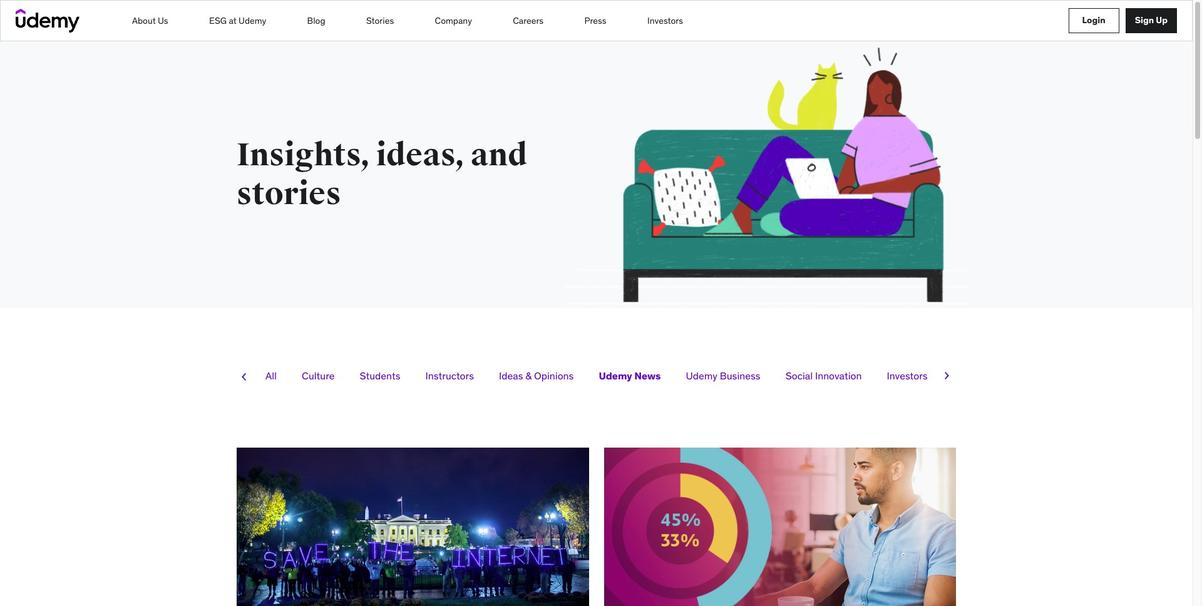Task type: vqa. For each thing, say whether or not it's contained in the screenshot.
bottom is
no



Task type: locate. For each thing, give the bounding box(es) containing it.
1 vertical spatial investors link
[[878, 363, 938, 388]]

insights,
[[237, 136, 370, 175]]

esg
[[209, 15, 227, 26]]

udemy business link
[[677, 363, 770, 388]]

press link
[[584, 9, 607, 33]]

udemy left news
[[599, 370, 633, 382]]

login
[[1083, 14, 1106, 26]]

udemy for udemy news
[[599, 370, 633, 382]]

opinions
[[534, 370, 574, 382]]

0 vertical spatial investors
[[648, 15, 683, 26]]

instructors
[[426, 370, 474, 382]]

udemy for udemy business
[[686, 370, 718, 382]]

ideas,
[[376, 136, 465, 175]]

all link
[[256, 363, 286, 388]]

stories link
[[366, 9, 395, 33]]

investors for right investors link
[[887, 370, 928, 382]]

login link
[[1069, 8, 1120, 33]]

esg at udemy
[[209, 15, 266, 26]]

students link
[[351, 363, 410, 388]]

1 vertical spatial investors
[[887, 370, 928, 382]]

0 horizontal spatial investors link
[[647, 9, 684, 33]]

culture link
[[293, 363, 344, 388]]

blog link
[[307, 9, 326, 33]]

udemy
[[239, 15, 266, 26], [599, 370, 633, 382], [686, 370, 718, 382]]

2 horizontal spatial udemy
[[686, 370, 718, 382]]

udemy right at
[[239, 15, 266, 26]]

1 horizontal spatial investors
[[887, 370, 928, 382]]

&
[[526, 370, 532, 382]]

udemy news link
[[590, 363, 671, 388]]

0 vertical spatial investors link
[[647, 9, 684, 33]]

business
[[720, 370, 761, 382]]

investors
[[648, 15, 683, 26], [887, 370, 928, 382]]

1 horizontal spatial udemy
[[599, 370, 633, 382]]

udemy left business
[[686, 370, 718, 382]]

ideas & opinions link
[[490, 363, 583, 388]]

esg at udemy link
[[209, 9, 267, 33]]

company link
[[434, 9, 473, 33]]

0 horizontal spatial udemy
[[239, 15, 266, 26]]

investors link
[[647, 9, 684, 33], [878, 363, 938, 388]]

at
[[229, 15, 237, 26]]

ideas
[[499, 370, 523, 382]]

careers
[[513, 15, 544, 26]]

0 horizontal spatial investors
[[648, 15, 683, 26]]

udemy business
[[686, 370, 761, 382]]

us
[[158, 15, 168, 26]]

blog
[[307, 15, 325, 26]]



Task type: describe. For each thing, give the bounding box(es) containing it.
up
[[1157, 14, 1168, 26]]

instructors link
[[416, 363, 484, 388]]

1 horizontal spatial investors link
[[878, 363, 938, 388]]

culture
[[302, 370, 335, 382]]

udemy image
[[16, 9, 80, 33]]

students
[[360, 370, 401, 382]]

investors for investors link to the top
[[648, 15, 683, 26]]

social innovation
[[786, 370, 862, 382]]

udemy news
[[599, 370, 661, 382]]

all
[[266, 370, 277, 382]]

about
[[132, 15, 156, 26]]

about us
[[132, 15, 168, 26]]

insights, ideas, and stories
[[237, 136, 528, 214]]

about us link
[[132, 9, 169, 33]]

stories
[[237, 175, 341, 214]]

sign
[[1136, 14, 1155, 26]]

careers link
[[513, 9, 544, 33]]

press
[[585, 15, 607, 26]]

news
[[635, 370, 661, 382]]

company
[[435, 15, 472, 26]]

innovation
[[816, 370, 862, 382]]

stories
[[366, 15, 394, 26]]

sign up link
[[1126, 8, 1178, 33]]

social innovation link
[[777, 363, 872, 388]]

ideas & opinions
[[499, 370, 574, 382]]

social
[[786, 370, 813, 382]]

and
[[471, 136, 528, 175]]

sign up
[[1136, 14, 1168, 26]]



